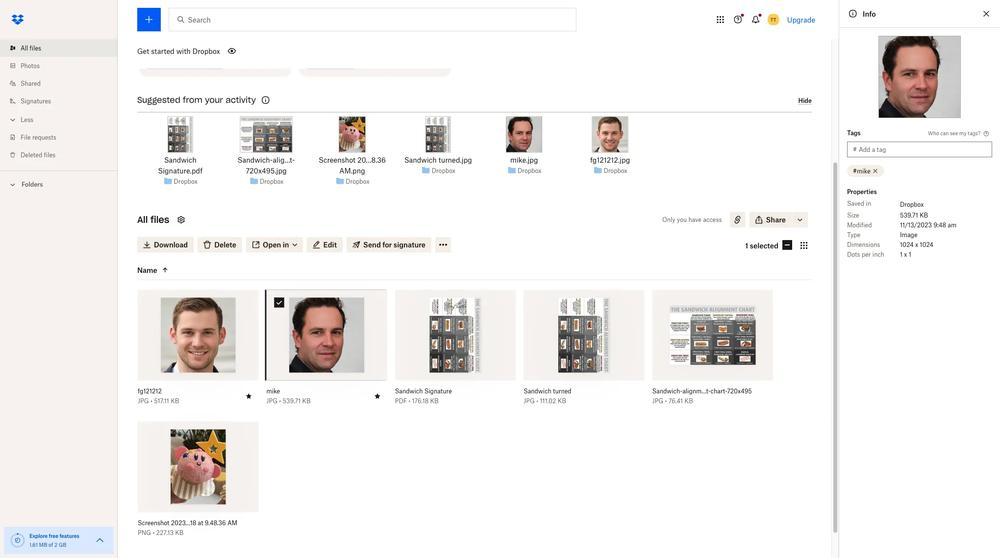 Task type: vqa. For each thing, say whether or not it's contained in the screenshot.
/mike.jpg image
yes



Task type: describe. For each thing, give the bounding box(es) containing it.
you
[[677, 217, 687, 224]]

tags
[[848, 129, 861, 137]]

png
[[138, 530, 151, 537]]

sandwich turned jpg • 111.02 kb
[[524, 388, 572, 405]]

76.41
[[669, 398, 683, 405]]

info
[[863, 10, 876, 18]]

sandwich-alignm…t-chart-720x495 button
[[653, 388, 752, 396]]

get started with dropbox
[[137, 47, 220, 55]]

Add a tag text field
[[859, 144, 987, 155]]

all files list item
[[0, 39, 118, 57]]

sandwich signature pdf • 176.18 kb
[[395, 388, 452, 405]]

to
[[198, 29, 204, 37]]

fg121212.jpg link
[[590, 155, 630, 166]]

9.48.36
[[205, 520, 226, 527]]

1 vertical spatial all
[[137, 215, 148, 226]]

folders button
[[0, 177, 118, 192]]

turned.jpg
[[439, 156, 472, 165]]

1 for 1 x 1
[[900, 251, 903, 258]]

539.71 inside mike jpg • 539.71 kb
[[283, 398, 301, 405]]

dropbox for sandwich signature.pdf
[[174, 178, 198, 185]]

dots
[[848, 251, 861, 258]]

hide button
[[799, 97, 812, 105]]

111.02
[[540, 398, 556, 405]]

type
[[848, 231, 861, 239]]

screenshot 2023…18 at 9.48.36 am button
[[138, 520, 237, 528]]

install for install on desktop to work on files offline and stay synced.
[[147, 29, 164, 37]]

1 horizontal spatial 539.71
[[900, 212, 919, 219]]

dropbox link for mike.jpg
[[518, 166, 542, 176]]

1.61
[[29, 542, 38, 548]]

edit
[[324, 241, 337, 249]]

/screenshot 2023-08-18 at 9.48.36 am.png image
[[339, 117, 366, 153]]

app
[[204, 57, 217, 65]]

edit button
[[307, 237, 343, 253]]

sandwich-alig…t- 720x495.jpg link
[[231, 155, 302, 177]]

share files with anyone and control edit or view access.
[[307, 29, 439, 46]]

sandwich-alignm…t-chart-720x495 jpg • 76.41 kb
[[653, 388, 752, 405]]

0 horizontal spatial /mike.jpg image
[[506, 117, 543, 153]]

get
[[137, 47, 149, 55]]

2023…18
[[171, 520, 196, 527]]

jpg inside mike jpg • 539.71 kb
[[267, 398, 278, 405]]

file, sandwich signature.pdf row
[[395, 290, 516, 412]]

offline
[[242, 29, 260, 37]]

work
[[205, 29, 219, 37]]

1024 x 1024
[[900, 241, 934, 248]]

dropbox link for fg121212.jpg
[[604, 166, 628, 176]]

dropbox link for sandwich signature.pdf
[[174, 177, 198, 187]]

send for signature button
[[347, 237, 432, 253]]

all inside list item
[[21, 44, 28, 52]]

fg121212.jpg
[[590, 156, 630, 165]]

in for open in
[[283, 241, 289, 249]]

install desktop app button
[[147, 53, 223, 69]]

1 on from the left
[[166, 29, 173, 37]]

sandwich- for alig…t-
[[238, 156, 273, 165]]

sandwich for sandwich signature pdf • 176.18 kb
[[395, 388, 423, 395]]

tt
[[771, 16, 777, 23]]

and inside install on desktop to work on files offline and stay synced.
[[262, 29, 272, 37]]

send
[[363, 241, 381, 249]]

signature
[[425, 388, 452, 395]]

1 horizontal spatial all files
[[137, 215, 169, 226]]

for
[[383, 241, 392, 249]]

screenshot for screenshot 2023…18 at 9.48.36 am png • 227.13 kb
[[138, 520, 169, 527]]

1 1024 from the left
[[900, 241, 914, 248]]

name button
[[137, 265, 220, 276]]

screenshot 2023…18 at 9.48.36 am png • 227.13 kb
[[138, 520, 237, 537]]

kb up 11/13/2023 9:48 am
[[920, 212, 929, 219]]

open
[[263, 241, 281, 249]]

/sandwich signature.pdf image
[[168, 117, 193, 153]]

signature
[[394, 241, 426, 249]]

from
[[183, 95, 202, 105]]

#mike button
[[848, 165, 885, 177]]

who
[[928, 130, 940, 136]]

explore free features 1.61 mb of 2 gb
[[29, 533, 79, 548]]

dropbox for screenshot 20…8.36 am.png
[[346, 178, 370, 185]]

• inside fg121212 jpg • 517.11 kb
[[151, 398, 152, 405]]

kb inside fg121212 jpg • 517.11 kb
[[171, 398, 179, 405]]

download
[[154, 241, 188, 249]]

saved
[[848, 200, 865, 207]]

file
[[21, 134, 31, 141]]

sandwich for sandwich turned.jpg
[[404, 156, 437, 165]]

dropbox link for sandwich-alig…t- 720x495.jpg
[[260, 177, 284, 187]]

upgrade link
[[788, 15, 816, 24]]

mike.jpg link
[[510, 155, 538, 166]]

sandwich turned.jpg
[[404, 156, 472, 165]]

photos link
[[8, 57, 118, 75]]

sandwich- for alignm…t-
[[653, 388, 683, 395]]

539.71 kb
[[900, 212, 929, 219]]

install desktop app
[[153, 57, 217, 65]]

• inside mike jpg • 539.71 kb
[[279, 398, 281, 405]]

less
[[21, 116, 33, 123]]

only
[[663, 217, 676, 224]]

dropbox for mike.jpg
[[518, 167, 542, 175]]

install on desktop to work on files offline and stay synced.
[[147, 29, 272, 46]]

alignm…t-
[[683, 388, 711, 395]]

share button
[[750, 212, 792, 228]]

1 horizontal spatial /mike.jpg image
[[879, 36, 961, 118]]

dimensions
[[848, 241, 881, 248]]

2
[[54, 542, 57, 548]]

jpg inside sandwich turned jpg • 111.02 kb
[[524, 398, 535, 405]]

list containing all files
[[0, 33, 118, 171]]

share for share
[[766, 216, 786, 224]]

turned
[[553, 388, 572, 395]]

files inside install on desktop to work on files offline and stay synced.
[[229, 29, 241, 37]]

2 1024 from the left
[[920, 241, 934, 248]]

your
[[205, 95, 223, 105]]

see
[[951, 130, 958, 136]]

screenshot 20…8.36 am.png link
[[317, 155, 388, 177]]

dropbox image
[[8, 10, 27, 29]]

sandwich signature.pdf link
[[145, 155, 216, 177]]

file, sandwich turned.jpg row
[[524, 290, 645, 412]]

close right sidebar image
[[981, 8, 993, 20]]

sandwich for sandwich signature.pdf
[[164, 156, 197, 165]]

install for install desktop app
[[153, 57, 174, 65]]

name
[[137, 266, 157, 275]]



Task type: locate. For each thing, give the bounding box(es) containing it.
dropbox down 720x495.jpg
[[260, 178, 284, 185]]

4 jpg from the left
[[653, 398, 664, 405]]

1 vertical spatial screenshot
[[138, 520, 169, 527]]

0 horizontal spatial on
[[166, 29, 173, 37]]

screenshot inside screenshot 2023…18 at 9.48.36 am png • 227.13 kb
[[138, 520, 169, 527]]

11/13/2023 9:48 am
[[900, 221, 957, 229]]

and inside share files with anyone and control edit or view access.
[[374, 29, 384, 37]]

1 vertical spatial share
[[766, 216, 786, 224]]

x for 1024
[[916, 241, 919, 248]]

• inside 'sandwich-alignm…t-chart-720x495 jpg • 76.41 kb'
[[665, 398, 667, 405]]

mike jpg • 539.71 kb
[[267, 388, 311, 405]]

install up stay
[[147, 29, 164, 37]]

with inside share files with anyone and control edit or view access.
[[338, 29, 351, 37]]

dropbox up app
[[193, 47, 220, 55]]

0 horizontal spatial x
[[905, 251, 908, 258]]

/fg121212.jpg image
[[592, 117, 629, 153]]

2 and from the left
[[374, 29, 384, 37]]

desktop down get started with dropbox
[[175, 57, 203, 65]]

mike.jpg
[[510, 156, 538, 165]]

in right "saved"
[[866, 200, 872, 207]]

• left the 111.02
[[537, 398, 539, 405]]

0 vertical spatial all
[[21, 44, 28, 52]]

kb right 517.11
[[171, 398, 179, 405]]

sandwich for sandwich turned jpg • 111.02 kb
[[524, 388, 552, 395]]

jpg left 76.41
[[653, 398, 664, 405]]

jpg inside fg121212 jpg • 517.11 kb
[[138, 398, 149, 405]]

/sandwich alignment chart 720x495.jpg image
[[240, 117, 293, 153]]

kb inside 'sandwich-alignm…t-chart-720x495 jpg • 76.41 kb'
[[685, 398, 693, 405]]

dropbox for fg121212.jpg
[[604, 167, 628, 175]]

1 horizontal spatial 1024
[[920, 241, 934, 248]]

size
[[848, 212, 860, 219]]

539.71 up 11/13/2023
[[900, 212, 919, 219]]

edit
[[407, 29, 417, 37]]

0 horizontal spatial sandwich-
[[238, 156, 273, 165]]

kb down 2023…18
[[175, 530, 184, 537]]

1024 down 11/13/2023 9:48 am
[[920, 241, 934, 248]]

fg121212
[[138, 388, 162, 395]]

download button
[[137, 237, 194, 253]]

on right "work"
[[221, 29, 228, 37]]

539.71 down mike button
[[283, 398, 301, 405]]

shared link
[[8, 75, 118, 92]]

jpg down fg121212
[[138, 398, 149, 405]]

chart-
[[711, 388, 727, 395]]

all up photos
[[21, 44, 28, 52]]

1 vertical spatial install
[[153, 57, 174, 65]]

all files left folder settings icon
[[137, 215, 169, 226]]

1 horizontal spatial and
[[374, 29, 384, 37]]

per
[[862, 251, 871, 258]]

have
[[689, 217, 702, 224]]

send for signature
[[363, 241, 426, 249]]

0 vertical spatial x
[[916, 241, 919, 248]]

0 vertical spatial share
[[307, 29, 324, 37]]

dropbox down mike.jpg "link" at the right of the page
[[518, 167, 542, 175]]

• down mike
[[279, 398, 281, 405]]

dropbox down sandwich turned.jpg link
[[432, 167, 456, 175]]

1 vertical spatial with
[[176, 47, 191, 55]]

dropbox link down signature.pdf
[[174, 177, 198, 187]]

kb down mike button
[[302, 398, 311, 405]]

all up download button
[[137, 215, 148, 226]]

sandwich- up 720x495.jpg
[[238, 156, 273, 165]]

screenshot inside screenshot 20…8.36 am.png
[[319, 156, 356, 165]]

sandwich up the 111.02
[[524, 388, 552, 395]]

files
[[229, 29, 241, 37], [325, 29, 337, 37], [30, 44, 41, 52], [44, 151, 55, 159], [151, 215, 169, 226]]

dropbox for sandwich-alig…t- 720x495.jpg
[[260, 178, 284, 185]]

0 horizontal spatial 539.71
[[283, 398, 301, 405]]

file, fg121212.jpg row
[[138, 290, 259, 412]]

1 vertical spatial all files
[[137, 215, 169, 226]]

started
[[151, 47, 175, 55]]

sandwich- up 76.41
[[653, 388, 683, 395]]

0 horizontal spatial 1024
[[900, 241, 914, 248]]

upgrade
[[788, 15, 816, 24]]

files left folder settings icon
[[151, 215, 169, 226]]

in
[[866, 200, 872, 207], [283, 241, 289, 249]]

with for started
[[176, 47, 191, 55]]

0 horizontal spatial all files
[[21, 44, 41, 52]]

selected
[[750, 242, 779, 250]]

file, screenshot 2023-08-18 at 9.48.36 am.png row
[[138, 422, 259, 544]]

dropbox link down fg121212.jpg
[[604, 166, 628, 176]]

sandwich up pdf
[[395, 388, 423, 395]]

file requests link
[[8, 129, 118, 146]]

1 vertical spatial desktop
[[175, 57, 203, 65]]

1 horizontal spatial sandwich-
[[653, 388, 683, 395]]

sandwich inside sandwich signature.pdf
[[164, 156, 197, 165]]

in inside dropdown button
[[283, 241, 289, 249]]

share inside button
[[766, 216, 786, 224]]

0 horizontal spatial in
[[283, 241, 289, 249]]

2 jpg from the left
[[267, 398, 278, 405]]

sandwich signature button
[[395, 388, 494, 396]]

stay
[[147, 39, 159, 46]]

fg121212 button
[[138, 388, 237, 396]]

dropbox down am.png
[[346, 178, 370, 185]]

x down 1024 x 1024
[[905, 251, 908, 258]]

share up selected
[[766, 216, 786, 224]]

features
[[60, 533, 79, 540]]

0 horizontal spatial with
[[176, 47, 191, 55]]

dropbox up 539.71 kb
[[900, 201, 924, 208]]

kb down turned
[[558, 398, 566, 405]]

desktop inside button
[[175, 57, 203, 65]]

screenshot
[[319, 156, 356, 165], [138, 520, 169, 527]]

signature.pdf
[[158, 167, 203, 175]]

only you have access
[[663, 217, 722, 224]]

dropbox link for sandwich turned.jpg
[[432, 166, 456, 176]]

#mike
[[853, 167, 871, 175]]

0 vertical spatial desktop
[[174, 29, 197, 37]]

desktop left to
[[174, 29, 197, 37]]

install inside install on desktop to work on files offline and stay synced.
[[147, 29, 164, 37]]

deleted files link
[[8, 146, 118, 164]]

dropbox link down sandwich turned.jpg link
[[432, 166, 456, 176]]

file, sandwich-alignment-chart-720x495.jpg row
[[653, 290, 773, 412]]

• left 76.41
[[665, 398, 667, 405]]

open in
[[263, 241, 289, 249]]

jpg down mike
[[267, 398, 278, 405]]

file, mike.jpg row
[[267, 290, 387, 412]]

files left offline
[[229, 29, 241, 37]]

0 horizontal spatial and
[[262, 29, 272, 37]]

hide
[[799, 97, 812, 104]]

all files up photos
[[21, 44, 41, 52]]

control
[[386, 29, 405, 37]]

dropbox link down mike.jpg "link" at the right of the page
[[518, 166, 542, 176]]

pdf
[[395, 398, 407, 405]]

signatures
[[21, 97, 51, 105]]

2 on from the left
[[221, 29, 228, 37]]

• inside sandwich turned jpg • 111.02 kb
[[537, 398, 539, 405]]

1 selected
[[746, 242, 779, 250]]

open in button
[[246, 237, 303, 253]]

in right open
[[283, 241, 289, 249]]

sandwich up signature.pdf
[[164, 156, 197, 165]]

am
[[228, 520, 237, 527]]

1 for 1 selected
[[746, 242, 749, 250]]

1 horizontal spatial share
[[766, 216, 786, 224]]

• right the png
[[153, 530, 155, 537]]

share up access.
[[307, 29, 324, 37]]

of
[[49, 542, 53, 548]]

dropbox down signature.pdf
[[174, 178, 198, 185]]

dropbox link down am.png
[[346, 177, 370, 187]]

1 horizontal spatial with
[[338, 29, 351, 37]]

list
[[0, 33, 118, 171]]

folders
[[22, 181, 43, 188]]

less image
[[8, 115, 18, 125]]

files up photos
[[30, 44, 41, 52]]

install
[[147, 29, 164, 37], [153, 57, 174, 65]]

all
[[21, 44, 28, 52], [137, 215, 148, 226]]

517.11
[[154, 398, 169, 405]]

• down fg121212
[[151, 398, 152, 405]]

20…8.36
[[358, 156, 386, 165]]

0 vertical spatial sandwich-
[[238, 156, 273, 165]]

dropbox link
[[432, 166, 456, 176], [518, 166, 542, 176], [604, 166, 628, 176], [174, 177, 198, 187], [260, 177, 284, 187], [346, 177, 370, 187]]

sandwich- inside sandwich-alig…t- 720x495.jpg
[[238, 156, 273, 165]]

share inside share files with anyone and control edit or view access.
[[307, 29, 324, 37]]

file requests
[[21, 134, 56, 141]]

0 vertical spatial in
[[866, 200, 872, 207]]

0 vertical spatial screenshot
[[319, 156, 356, 165]]

jpg left the 111.02
[[524, 398, 535, 405]]

1 x 1
[[900, 251, 912, 258]]

install inside button
[[153, 57, 174, 65]]

who can see my tags?
[[928, 130, 981, 136]]

sandwich down /sandwich turned.jpg image
[[404, 156, 437, 165]]

2 horizontal spatial 1
[[909, 251, 912, 258]]

1 horizontal spatial x
[[916, 241, 919, 248]]

1 vertical spatial x
[[905, 251, 908, 258]]

on
[[166, 29, 173, 37], [221, 29, 228, 37]]

install down started
[[153, 57, 174, 65]]

files right deleted
[[44, 151, 55, 159]]

0 horizontal spatial share
[[307, 29, 324, 37]]

suggested
[[137, 95, 180, 105]]

0 vertical spatial all files
[[21, 44, 41, 52]]

x down image
[[916, 241, 919, 248]]

tags?
[[968, 130, 981, 136]]

1 horizontal spatial screenshot
[[319, 156, 356, 165]]

kb down signature
[[430, 398, 439, 405]]

/sandwich turned.jpg image
[[426, 117, 451, 153]]

sandwich inside sandwich signature pdf • 176.18 kb
[[395, 388, 423, 395]]

1 horizontal spatial all
[[137, 215, 148, 226]]

inch
[[873, 251, 885, 258]]

desktop
[[174, 29, 197, 37], [175, 57, 203, 65]]

720x495
[[727, 388, 752, 395]]

1 horizontal spatial on
[[221, 29, 228, 37]]

access.
[[307, 39, 327, 46]]

requests
[[32, 134, 56, 141]]

quota usage element
[[10, 533, 26, 549]]

• inside sandwich signature pdf • 176.18 kb
[[409, 398, 411, 405]]

kb down alignm…t-
[[685, 398, 693, 405]]

fg121212 jpg • 517.11 kb
[[138, 388, 179, 405]]

screenshot up the png
[[138, 520, 169, 527]]

activity
[[226, 95, 256, 105]]

mike button
[[267, 388, 366, 396]]

kb inside sandwich turned jpg • 111.02 kb
[[558, 398, 566, 405]]

sandwich signature.pdf
[[158, 156, 203, 175]]

alig…t-
[[273, 156, 295, 165]]

1 vertical spatial 539.71
[[283, 398, 301, 405]]

modified
[[848, 221, 872, 229]]

dropbox for sandwich turned.jpg
[[432, 167, 456, 175]]

1 jpg from the left
[[138, 398, 149, 405]]

1024 up 1 x 1
[[900, 241, 914, 248]]

9:48
[[934, 221, 947, 229]]

• right pdf
[[409, 398, 411, 405]]

all files
[[21, 44, 41, 52], [137, 215, 169, 226]]

3 jpg from the left
[[524, 398, 535, 405]]

screenshot for screenshot 20…8.36 am.png
[[319, 156, 356, 165]]

Search in folder "Dropbox" text field
[[188, 14, 556, 25]]

dropbox link for screenshot 20…8.36 am.png
[[346, 177, 370, 187]]

anyone
[[352, 29, 372, 37]]

sandwich
[[164, 156, 197, 165], [404, 156, 437, 165], [395, 388, 423, 395], [524, 388, 552, 395]]

and down search in folder "dropbox" text box
[[374, 29, 384, 37]]

with left the anyone
[[338, 29, 351, 37]]

free
[[49, 533, 58, 540]]

11/13/2023
[[900, 221, 932, 229]]

dots per inch
[[848, 251, 885, 258]]

dropbox down fg121212.jpg
[[604, 167, 628, 175]]

share for share files with anyone and control edit or view access.
[[307, 29, 324, 37]]

dropbox link down 720x495.jpg
[[260, 177, 284, 187]]

on up "synced."
[[166, 29, 173, 37]]

0 horizontal spatial screenshot
[[138, 520, 169, 527]]

with for files
[[338, 29, 351, 37]]

files inside share files with anyone and control edit or view access.
[[325, 29, 337, 37]]

who can see my tags? image
[[983, 130, 991, 138]]

deleted
[[21, 151, 42, 159]]

mb
[[39, 542, 47, 548]]

saved in
[[848, 200, 872, 207]]

1 vertical spatial in
[[283, 241, 289, 249]]

1 and from the left
[[262, 29, 272, 37]]

all files inside list item
[[21, 44, 41, 52]]

• inside screenshot 2023…18 at 9.48.36 am png • 227.13 kb
[[153, 530, 155, 537]]

sandwich-
[[238, 156, 273, 165], [653, 388, 683, 395]]

all files link
[[8, 39, 118, 57]]

sandwich inside sandwich turned jpg • 111.02 kb
[[524, 388, 552, 395]]

kb inside sandwich signature pdf • 176.18 kb
[[430, 398, 439, 405]]

suggested from your activity
[[137, 95, 256, 105]]

1 horizontal spatial in
[[866, 200, 872, 207]]

kb inside screenshot 2023…18 at 9.48.36 am png • 227.13 kb
[[175, 530, 184, 537]]

0 vertical spatial install
[[147, 29, 164, 37]]

1 vertical spatial sandwich-
[[653, 388, 683, 395]]

files up access.
[[325, 29, 337, 37]]

and right offline
[[262, 29, 272, 37]]

jpg inside 'sandwich-alignm…t-chart-720x495 jpg • 76.41 kb'
[[653, 398, 664, 405]]

0 vertical spatial 539.71
[[900, 212, 919, 219]]

sandwich- inside 'sandwich-alignm…t-chart-720x495 jpg • 76.41 kb'
[[653, 388, 683, 395]]

227.13
[[156, 530, 174, 537]]

sandwich turned.jpg link
[[404, 155, 472, 166]]

x for 1
[[905, 251, 908, 258]]

/mike.jpg image
[[879, 36, 961, 118], [506, 117, 543, 153]]

my
[[960, 130, 967, 136]]

files inside list item
[[30, 44, 41, 52]]

in for saved in
[[866, 200, 872, 207]]

kb inside mike jpg • 539.71 kb
[[302, 398, 311, 405]]

176.18
[[412, 398, 429, 405]]

0 horizontal spatial all
[[21, 44, 28, 52]]

kb
[[920, 212, 929, 219], [171, 398, 179, 405], [302, 398, 311, 405], [430, 398, 439, 405], [558, 398, 566, 405], [685, 398, 693, 405], [175, 530, 184, 537]]

desktop inside install on desktop to work on files offline and stay synced.
[[174, 29, 197, 37]]

1 horizontal spatial 1
[[900, 251, 903, 258]]

screenshot up am.png
[[319, 156, 356, 165]]

0 horizontal spatial 1
[[746, 242, 749, 250]]

with up install desktop app
[[176, 47, 191, 55]]

0 vertical spatial with
[[338, 29, 351, 37]]

folder settings image
[[175, 214, 187, 226]]



